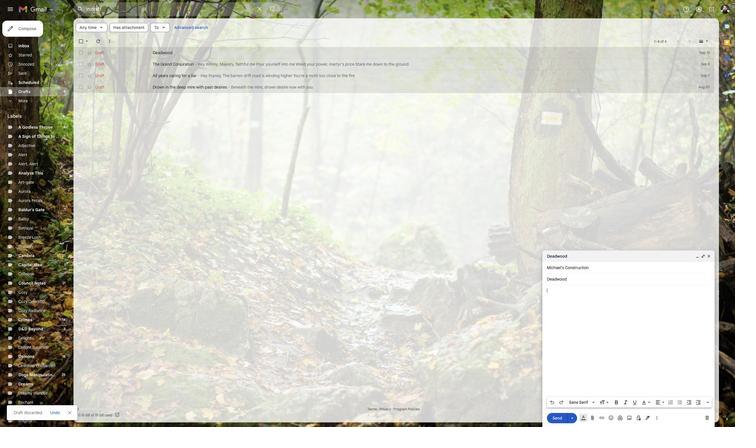 Task type: vqa. For each thing, say whether or not it's contained in the screenshot.
the bottom -
yes



Task type: locate. For each thing, give the bounding box(es) containing it.
deadwood inside main content
[[153, 50, 172, 55]]

cozy radiance link
[[18, 309, 45, 314]]

delight for delight sunshine
[[18, 345, 31, 351]]

2 vertical spatial cozy
[[18, 309, 27, 314]]

numbered list ‪(⌘⇧7)‬ image
[[668, 400, 674, 406]]

1 21 from the top
[[62, 254, 65, 258]]

close
[[326, 73, 336, 78]]

2 21 from the top
[[62, 281, 65, 286]]

delight for delight link
[[18, 336, 31, 341]]

2 horizontal spatial me
[[366, 62, 372, 67]]

undo ‪(⌘z)‬ image
[[549, 400, 555, 406]]

1 vertical spatial a
[[18, 134, 21, 139]]

sunshine
[[32, 345, 49, 351]]

1 horizontal spatial with
[[298, 85, 305, 90]]

sep left 7
[[701, 74, 707, 78]]

1 vertical spatial cozy
[[18, 299, 27, 305]]

0.15 gb of 15 gb used
[[78, 414, 112, 418]]

pour
[[256, 62, 265, 67]]

0 horizontal spatial -
[[195, 62, 197, 67]]

sep for fire
[[701, 74, 707, 78]]

gb right 0.15
[[85, 414, 90, 418]]

of for a sign of things to come
[[32, 134, 36, 139]]

a for a godless throne
[[18, 125, 21, 130]]

1 vertical spatial to
[[337, 73, 341, 78]]

to left come
[[51, 134, 55, 139]]

aurora down aurora link
[[18, 198, 31, 204]]

1 horizontal spatial of
[[91, 414, 94, 418]]

0 vertical spatial cozy
[[18, 290, 27, 295]]

tab list
[[719, 18, 735, 407]]

to inside labels navigation
[[51, 134, 55, 139]]

of left 15
[[91, 414, 94, 418]]

barren
[[231, 73, 243, 78]]

1 a from the top
[[18, 125, 21, 130]]

insert emoji ‪(⌘⇧2)‬ image
[[608, 416, 614, 421]]

has attachment
[[113, 25, 145, 30]]

moth
[[309, 73, 318, 78]]

candela link
[[18, 254, 35, 259]]

caring
[[169, 73, 181, 78]]

2 me from the left
[[289, 62, 295, 67]]

aurora down art-gate link
[[18, 189, 31, 194]]

1 vertical spatial delight
[[18, 345, 31, 351]]

1 for capital idea
[[64, 263, 65, 267]]

to for down
[[384, 62, 387, 67]]

last account activity: 17 hours ago details
[[655, 408, 709, 418]]

me right into
[[289, 62, 295, 67]]

council notes
[[18, 281, 46, 286]]

0 vertical spatial hey
[[198, 62, 205, 67]]

0 horizontal spatial ·
[[378, 408, 379, 412]]

2 vertical spatial -
[[228, 85, 230, 90]]

construction
[[565, 266, 589, 271]]

draft for the grand conjuration - hey ximmy, majesty, faithful me pour yourself into me wield your power, martyr's price stare me down to the ground
[[95, 62, 104, 67]]

to right 'down'
[[384, 62, 387, 67]]

beneath
[[231, 85, 246, 90]]

settings image
[[695, 6, 702, 13]]

footer containing terms
[[74, 407, 714, 419]]

main content
[[74, 18, 719, 423]]

0 horizontal spatial with
[[196, 85, 204, 90]]

baldur's gate
[[18, 208, 45, 213]]

past
[[205, 85, 213, 90]]

labels heading
[[7, 114, 61, 119]]

insert signature image
[[645, 416, 651, 421]]

of
[[660, 39, 664, 43], [32, 134, 36, 139], [91, 414, 94, 418]]

bold ‪(⌘b)‬ image
[[614, 400, 619, 406]]

1 vertical spatial deadwood
[[547, 254, 567, 259]]

discard draft ‪(⌘⇧d)‬ image
[[704, 416, 710, 421]]

0 vertical spatial deadwood
[[153, 50, 172, 55]]

aurora link
[[18, 189, 31, 194]]

privacy link
[[380, 408, 391, 412]]

0 vertical spatial enchanted
[[36, 364, 55, 369]]

alert
[[7, 13, 726, 421]]

years
[[158, 73, 168, 78]]

0 vertical spatial 21
[[62, 254, 65, 258]]

0 horizontal spatial to
[[51, 134, 55, 139]]

alert up alert,
[[18, 152, 27, 158]]

1 horizontal spatial me
[[289, 62, 295, 67]]

drafts
[[18, 89, 30, 94]]

0 vertical spatial -
[[195, 62, 197, 67]]

1 vertical spatial sep
[[701, 62, 707, 66]]

1 vertical spatial hey
[[201, 73, 208, 78]]

21
[[62, 254, 65, 258], [62, 281, 65, 286]]

faithful
[[236, 62, 249, 67]]

0 vertical spatial of
[[660, 39, 664, 43]]

None checkbox
[[78, 61, 84, 67], [78, 84, 84, 90], [78, 61, 84, 67], [78, 84, 84, 90]]

2 a from the left
[[305, 73, 308, 78]]

wander
[[33, 391, 47, 397]]

more image
[[107, 38, 113, 44]]

more
[[18, 98, 28, 104]]

cozy for cozy link
[[18, 290, 27, 295]]

gb
[[85, 414, 90, 418], [99, 414, 104, 418]]

0 horizontal spatial gb
[[85, 414, 90, 418]]

sep for ground
[[701, 62, 707, 66]]

drafts link
[[18, 89, 30, 94]]

row
[[74, 47, 714, 59], [74, 59, 714, 70], [74, 70, 714, 82], [74, 82, 714, 93]]

enchanted
[[36, 364, 55, 369], [18, 410, 38, 415]]

2 horizontal spatial to
[[384, 62, 387, 67]]

2 a from the top
[[18, 134, 21, 139]]

1 horizontal spatial deadwood
[[547, 254, 567, 259]]

delight down the "d&d"
[[18, 336, 31, 341]]

0 horizontal spatial a
[[188, 73, 190, 78]]

0 vertical spatial to
[[384, 62, 387, 67]]

1 horizontal spatial alert
[[29, 162, 38, 167]]

me left pour
[[250, 62, 255, 67]]

demons link
[[18, 355, 34, 360]]

desires
[[214, 85, 227, 90]]

minimize image
[[695, 254, 700, 259]]

dreamy wander
[[18, 391, 47, 397]]

candela
[[18, 254, 35, 259]]

me
[[250, 62, 255, 67], [289, 62, 295, 67], [366, 62, 372, 67]]

2 · from the left
[[392, 408, 393, 412]]

4
[[658, 39, 660, 43], [665, 39, 667, 43], [63, 90, 65, 94], [63, 125, 65, 129]]

sign
[[22, 134, 31, 139]]

martyr's
[[329, 62, 344, 67]]

of inside labels navigation
[[32, 134, 36, 139]]

the left fire
[[342, 73, 348, 78]]

betrayal
[[18, 226, 33, 231]]

art-gate
[[18, 180, 34, 185]]

search mail image
[[75, 4, 86, 14]]

a left godless
[[18, 125, 21, 130]]

1 horizontal spatial gb
[[99, 414, 104, 418]]

cozy up crimes link
[[18, 309, 27, 314]]

15
[[95, 414, 98, 418]]

0 vertical spatial delight
[[18, 336, 31, 341]]

1 vertical spatial 21
[[62, 281, 65, 286]]

0 vertical spatial sep
[[700, 51, 706, 55]]

deadwood inside dialog
[[547, 254, 567, 259]]

close image
[[707, 254, 711, 259]]

hey left ximmy, in the top left of the page
[[198, 62, 205, 67]]

dewdrop enchanted
[[18, 364, 55, 369]]

baldur's
[[18, 208, 34, 213]]

1 vertical spatial alert
[[29, 162, 38, 167]]

council notes link
[[18, 281, 46, 286]]

a left sign at the left of the page
[[18, 134, 21, 139]]

stare
[[355, 62, 365, 67]]

adjective link
[[18, 143, 35, 148]]

0 horizontal spatial of
[[32, 134, 36, 139]]

insert link ‪(⌘k)‬ image
[[599, 416, 605, 421]]

gb right 15
[[99, 414, 104, 418]]

cozy down cozy link
[[18, 299, 27, 305]]

25
[[62, 373, 65, 378]]

advanced search options image
[[266, 3, 278, 15]]

2 delight from the top
[[18, 345, 31, 351]]

hey right liar
[[201, 73, 208, 78]]

the left "grand"
[[153, 62, 160, 67]]

1 horizontal spatial to
[[337, 73, 341, 78]]

details link
[[699, 413, 709, 418]]

1 inside main content
[[654, 39, 655, 43]]

0 horizontal spatial alert
[[18, 152, 27, 158]]

deadwood dialog
[[542, 251, 715, 428]]

deadwood up "grand"
[[153, 50, 172, 55]]

1 vertical spatial of
[[32, 134, 36, 139]]

wield
[[296, 62, 306, 67]]

franny,
[[209, 73, 222, 78]]

aurora for aurora petals
[[18, 198, 31, 204]]

formatting options toolbar
[[547, 398, 712, 408]]

with right mire
[[196, 85, 204, 90]]

the left barren
[[223, 73, 230, 78]]

1 · from the left
[[378, 408, 379, 412]]

godless
[[22, 125, 38, 130]]

sep left 13
[[700, 51, 706, 55]]

labels navigation
[[0, 18, 74, 428]]

1 for a sign of things to come
[[64, 134, 65, 139]]

0 horizontal spatial the
[[153, 62, 160, 67]]

delight down delight link
[[18, 345, 31, 351]]

2 aurora from the top
[[18, 198, 31, 204]]

ballsy link
[[18, 217, 29, 222]]

in
[[165, 85, 169, 90]]

enchanted up manipulating
[[36, 364, 55, 369]]

d&d
[[18, 327, 27, 332]]

more send options image
[[569, 416, 575, 422]]

0 horizontal spatial me
[[250, 62, 255, 67]]

3 cozy from the top
[[18, 309, 27, 314]]

sep left 8
[[701, 62, 707, 66]]

1 horizontal spatial ·
[[392, 408, 393, 412]]

me right stare
[[366, 62, 372, 67]]

dewdrop up 'radiance'
[[29, 299, 45, 305]]

insert files using drive image
[[617, 416, 623, 421]]

art-gate link
[[18, 180, 34, 185]]

hey
[[198, 62, 205, 67], [201, 73, 208, 78]]

2 vertical spatial to
[[51, 134, 55, 139]]

alert containing draft discarded.
[[7, 13, 726, 421]]

draft for drown in the deep mire with past desires - beneath the mire, drown desire now with you
[[95, 85, 104, 90]]

d&d beyond link
[[18, 327, 43, 332]]

17
[[690, 408, 693, 412]]

0 vertical spatial the
[[153, 62, 160, 67]]

delight sunshine link
[[18, 345, 49, 351]]

1 delight from the top
[[18, 336, 31, 341]]

of right sign at the left of the page
[[32, 134, 36, 139]]

1 vertical spatial -
[[198, 73, 200, 78]]

None search field
[[74, 2, 280, 16]]

winding
[[266, 73, 280, 78]]

terms
[[367, 408, 377, 412]]

cozy down council
[[18, 290, 27, 295]]

scheduled link
[[18, 80, 39, 85]]

a for a sign of things to come
[[18, 134, 21, 139]]

to for close
[[337, 73, 341, 78]]

· right privacy
[[392, 408, 393, 412]]

· right "terms"
[[378, 408, 379, 412]]

attachment
[[122, 25, 145, 30]]

dogs manipulating time
[[18, 373, 65, 378]]

a
[[188, 73, 190, 78], [305, 73, 308, 78]]

- right liar
[[198, 73, 200, 78]]

enchanted down 'enchant'
[[18, 410, 38, 415]]

yourself
[[266, 62, 280, 67]]

a godless throne link
[[18, 125, 53, 130]]

3
[[64, 327, 65, 332]]

with
[[196, 85, 204, 90], [298, 85, 305, 90]]

2 vertical spatial sep
[[701, 74, 707, 78]]

0 horizontal spatial deadwood
[[153, 50, 172, 55]]

the right the in
[[170, 85, 176, 90]]

grand
[[161, 62, 172, 67]]

a left moth
[[305, 73, 308, 78]]

dewdrop down demons link at the bottom of page
[[18, 364, 35, 369]]

1 vertical spatial the
[[223, 73, 230, 78]]

8
[[708, 62, 710, 66]]

2 cozy from the top
[[18, 299, 27, 305]]

2 vertical spatial of
[[91, 414, 94, 418]]

1 vertical spatial enchanted
[[18, 410, 38, 415]]

now
[[289, 85, 297, 90]]

a right the for
[[188, 73, 190, 78]]

to right close
[[337, 73, 341, 78]]

dogs
[[18, 373, 28, 378]]

1 vertical spatial aurora
[[18, 198, 31, 204]]

1 for analyze this
[[64, 171, 65, 175]]

delight
[[18, 336, 31, 341], [18, 345, 31, 351]]

deadwood up the michael's
[[547, 254, 567, 259]]

1 aurora from the top
[[18, 189, 31, 194]]

analyze this link
[[18, 171, 43, 176]]

idea
[[33, 263, 42, 268]]

dreamy wander link
[[18, 391, 47, 397]]

discarded.
[[24, 411, 43, 416]]

7
[[708, 74, 710, 78]]

Search mail text field
[[86, 6, 253, 12]]

alert up analyze this link
[[29, 162, 38, 167]]

0 vertical spatial a
[[18, 125, 21, 130]]

None checkbox
[[78, 38, 84, 44], [78, 50, 84, 56], [78, 73, 84, 79], [78, 38, 84, 44], [78, 50, 84, 56], [78, 73, 84, 79]]

- right desires
[[228, 85, 230, 90]]

footer
[[74, 407, 714, 419]]

d&d beyond
[[18, 327, 43, 332]]

gate
[[26, 180, 34, 185]]

1 horizontal spatial a
[[305, 73, 308, 78]]

1 horizontal spatial -
[[198, 73, 200, 78]]

with left you
[[298, 85, 305, 90]]

0 vertical spatial aurora
[[18, 189, 31, 194]]

1 cozy from the top
[[18, 290, 27, 295]]

aurora petals
[[18, 198, 43, 204]]

main content containing any time
[[74, 18, 719, 423]]

3 row from the top
[[74, 70, 714, 82]]

search
[[195, 25, 208, 30]]

- up liar
[[195, 62, 197, 67]]

·
[[378, 408, 379, 412], [392, 408, 393, 412]]

of right –
[[660, 39, 664, 43]]

1 horizontal spatial the
[[223, 73, 230, 78]]



Task type: describe. For each thing, give the bounding box(es) containing it.
toggle split pane mode image
[[698, 38, 704, 44]]

notes
[[34, 281, 46, 286]]

2 horizontal spatial of
[[660, 39, 664, 43]]

advanced
[[174, 25, 194, 30]]

2 gb from the left
[[99, 414, 104, 418]]

cozy link
[[18, 290, 27, 295]]

1 row from the top
[[74, 47, 714, 59]]

breeze lush link
[[18, 235, 41, 240]]

conjuration
[[173, 62, 194, 67]]

council
[[18, 281, 33, 286]]

drown
[[264, 85, 276, 90]]

drift
[[244, 73, 251, 78]]

Message Body text field
[[547, 288, 710, 396]]

into
[[281, 62, 288, 67]]

inbox link
[[18, 43, 29, 49]]

has attachment button
[[110, 23, 148, 32]]

4 row from the top
[[74, 82, 714, 93]]

program
[[394, 408, 407, 412]]

road
[[252, 73, 261, 78]]

aug 30
[[699, 85, 710, 89]]

michael's
[[547, 266, 564, 271]]

1 a from the left
[[188, 73, 190, 78]]

1 me from the left
[[250, 62, 255, 67]]

a sign of things to come
[[18, 134, 67, 139]]

2 row from the top
[[74, 59, 714, 70]]

sep 13
[[700, 51, 710, 55]]

147
[[60, 44, 65, 48]]

majesty,
[[220, 62, 235, 67]]

the left "ground" on the right of page
[[388, 62, 395, 67]]

refresh image
[[95, 38, 101, 44]]

underline ‪(⌘u)‬ image
[[632, 401, 638, 406]]

mire
[[187, 85, 195, 90]]

1 with from the left
[[196, 85, 204, 90]]

draft discarded.
[[14, 411, 43, 416]]

of for 0.15 gb of 15 gb used
[[91, 414, 94, 418]]

for
[[182, 73, 187, 78]]

footer inside main content
[[74, 407, 714, 419]]

dreams
[[18, 382, 33, 387]]

ximmy,
[[206, 62, 219, 67]]

1 for scheduled
[[64, 80, 65, 85]]

clear search image
[[254, 3, 265, 15]]

2 horizontal spatial -
[[228, 85, 230, 90]]

more button
[[0, 96, 69, 106]]

throne
[[39, 125, 53, 130]]

insert photo image
[[626, 416, 632, 421]]

brutality
[[18, 244, 34, 250]]

time
[[56, 373, 65, 378]]

delight link
[[18, 336, 31, 341]]

account
[[663, 408, 676, 412]]

indent less ‪(⌘[)‬ image
[[686, 400, 692, 406]]

redo ‪(⌘y)‬ image
[[558, 400, 564, 406]]

time
[[88, 25, 97, 30]]

mire,
[[254, 85, 263, 90]]

follow link to manage storage image
[[115, 413, 120, 419]]

lush
[[32, 235, 41, 240]]

gmail image
[[18, 3, 50, 15]]

capital idea link
[[18, 263, 42, 268]]

more options image
[[655, 416, 659, 421]]

enchant
[[18, 401, 33, 406]]

cozy radiance
[[18, 309, 45, 314]]

all years caring for a liar - hey franny, the barren drift road is winding higher you're a moth too close to the fire
[[153, 73, 355, 78]]

attach files image
[[590, 416, 595, 421]]

dreamy
[[18, 391, 32, 397]]

a godless throne
[[18, 125, 53, 130]]

cozy for cozy dewdrop
[[18, 299, 27, 305]]

toggle confidential mode image
[[636, 416, 641, 421]]

support image
[[683, 6, 690, 13]]

enigma
[[18, 419, 32, 424]]

the left mire,
[[247, 85, 253, 90]]

baldur's gate link
[[18, 208, 45, 213]]

dreams link
[[18, 382, 33, 387]]

0 vertical spatial dewdrop
[[29, 299, 45, 305]]

adjective
[[18, 143, 35, 148]]

2 with from the left
[[298, 85, 305, 90]]

cozy dewdrop
[[18, 299, 45, 305]]

italic ‪(⌘i)‬ image
[[623, 400, 629, 406]]

21 for council notes
[[62, 281, 65, 286]]

send
[[552, 416, 562, 421]]

cozy for cozy radiance
[[18, 309, 27, 314]]

last
[[655, 408, 662, 412]]

draft for all years caring for a liar - hey franny, the barren drift road is winding higher you're a moth too close to the fire
[[95, 73, 104, 78]]

alert link
[[18, 152, 27, 158]]

0 vertical spatial alert
[[18, 152, 27, 158]]

to
[[154, 25, 159, 30]]

used
[[105, 414, 112, 418]]

aurora for aurora link
[[18, 189, 31, 194]]

analyze
[[18, 171, 34, 176]]

14
[[62, 318, 65, 322]]

Subject field
[[547, 277, 710, 283]]

send button
[[547, 414, 568, 424]]

1 gb from the left
[[85, 414, 90, 418]]

main menu image
[[7, 6, 14, 13]]

compose button
[[2, 21, 43, 37]]

sans
[[569, 401, 578, 406]]

higher
[[281, 73, 292, 78]]

snoozed
[[18, 62, 34, 67]]

come
[[56, 134, 67, 139]]

indent more ‪(⌘])‬ image
[[695, 400, 701, 406]]

crimes link
[[18, 318, 32, 323]]

pop out image
[[701, 254, 705, 259]]

sent
[[18, 71, 27, 76]]

ground
[[396, 62, 409, 67]]

power,
[[316, 62, 328, 67]]

21 for candela
[[62, 254, 65, 258]]

1 for dreams
[[64, 382, 65, 387]]

manipulating
[[29, 373, 55, 378]]

demons
[[18, 355, 34, 360]]

1 – 4 of 4
[[654, 39, 667, 43]]

18
[[62, 355, 65, 359]]

deep
[[177, 85, 186, 90]]

advanced search
[[174, 25, 208, 30]]

bulleted list ‪(⌘⇧8)‬ image
[[677, 400, 683, 406]]

more formatting options image
[[705, 400, 711, 406]]

fire
[[349, 73, 355, 78]]

3 me from the left
[[366, 62, 372, 67]]

terms link
[[367, 408, 377, 412]]

scheduled
[[18, 80, 39, 85]]

collapse link
[[18, 272, 34, 277]]

desire
[[277, 85, 288, 90]]

dewdrop enchanted link
[[18, 364, 55, 369]]

labels
[[7, 114, 22, 119]]

activity:
[[676, 408, 689, 412]]

terms · privacy · program policies
[[367, 408, 420, 412]]

brutality link
[[18, 244, 34, 250]]

capital idea
[[18, 263, 42, 268]]

dogs manipulating time link
[[18, 373, 65, 378]]

0.15
[[78, 414, 84, 418]]

1 vertical spatial dewdrop
[[18, 364, 35, 369]]

sans serif option
[[568, 400, 591, 406]]

any
[[80, 25, 87, 30]]

1 for baldur's gate
[[64, 208, 65, 212]]



